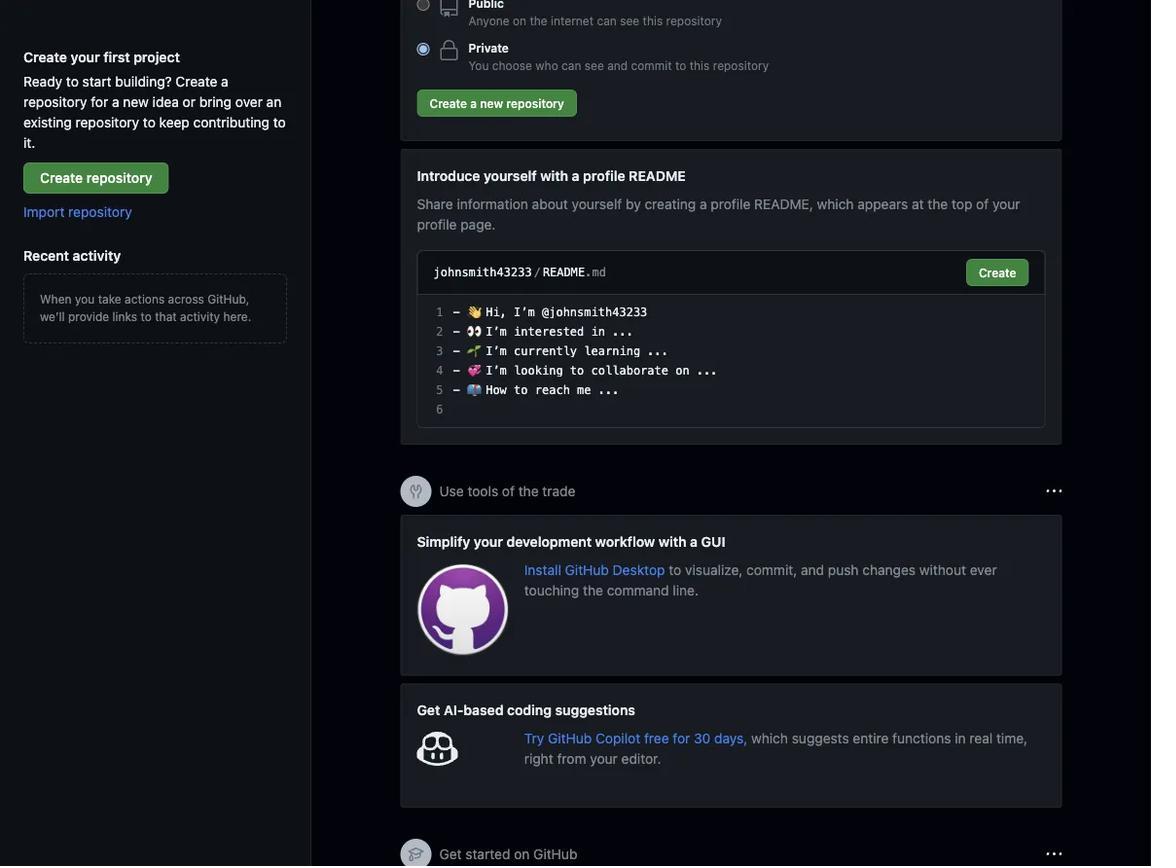 Task type: vqa. For each thing, say whether or not it's contained in the screenshot.
the topmost triangle down image
no



Task type: locate. For each thing, give the bounding box(es) containing it.
1 vertical spatial on
[[676, 364, 690, 378]]

1 horizontal spatial which
[[817, 196, 854, 212]]

activity up you
[[73, 247, 121, 263]]

i'm down "hi," on the top left of page
[[486, 325, 507, 339]]

3 - from the top
[[453, 345, 460, 358]]

1 horizontal spatial of
[[977, 196, 989, 212]]

repository down who
[[507, 96, 564, 110]]

1 vertical spatial get
[[440, 846, 462, 862]]

github down simplify your development workflow with a gui
[[565, 562, 609, 578]]

0 vertical spatial this
[[643, 14, 663, 27]]

to down actions
[[141, 310, 152, 323]]

to inside private you choose who can see and commit to this repository
[[676, 58, 687, 72]]

0 horizontal spatial which
[[752, 731, 789, 747]]

suggests
[[792, 731, 850, 747]]

on right the started
[[514, 846, 530, 862]]

and
[[608, 58, 628, 72], [801, 562, 825, 578]]

0 horizontal spatial activity
[[73, 247, 121, 263]]

1 horizontal spatial activity
[[180, 310, 220, 323]]

0 horizontal spatial can
[[562, 58, 582, 72]]

0 horizontal spatial see
[[585, 58, 604, 72]]

to up line.
[[669, 562, 682, 578]]

none radio inside create a new repository element
[[417, 43, 430, 55]]

create down lock image
[[430, 96, 467, 110]]

create your first project ready to start building? create a repository for a new idea or bring over an existing repository to keep contributing to it.
[[23, 49, 286, 150]]

create for create repository
[[40, 170, 83, 186]]

1 horizontal spatial new
[[480, 96, 504, 110]]

repository up commit
[[667, 14, 722, 27]]

create repository
[[40, 170, 152, 186]]

create up ready
[[23, 49, 67, 65]]

1 horizontal spatial for
[[673, 731, 691, 747]]

1 why am i seeing this? image from the top
[[1047, 484, 1063, 499]]

with
[[541, 167, 569, 184], [659, 534, 687, 550]]

0 horizontal spatial in
[[592, 325, 606, 339]]

for left 30
[[673, 731, 691, 747]]

can for who
[[562, 58, 582, 72]]

desktop
[[613, 562, 665, 578]]

why am i seeing this? image
[[1047, 484, 1063, 499], [1047, 847, 1063, 862]]

...
[[613, 325, 634, 339], [648, 345, 669, 358], [697, 364, 718, 378], [599, 384, 620, 397]]

5
[[436, 384, 443, 397]]

1 vertical spatial this
[[690, 58, 710, 72]]

1 vertical spatial see
[[585, 58, 604, 72]]

1 vertical spatial profile
[[711, 196, 751, 212]]

0 horizontal spatial and
[[608, 58, 628, 72]]

0 vertical spatial yourself
[[484, 167, 537, 184]]

create for create your first project ready to start building? create a repository for a new idea or bring over an existing repository to keep contributing to it.
[[23, 49, 67, 65]]

workflow
[[596, 534, 655, 550]]

yourself
[[484, 167, 537, 184], [572, 196, 622, 212]]

this right commit
[[690, 58, 710, 72]]

looking
[[514, 364, 563, 378]]

1 vertical spatial can
[[562, 58, 582, 72]]

try
[[525, 731, 544, 747]]

new
[[123, 93, 149, 110], [480, 96, 504, 110]]

new down building?
[[123, 93, 149, 110]]

use tools of the trade
[[440, 483, 576, 499]]

your
[[71, 49, 100, 65], [993, 196, 1021, 212], [474, 534, 503, 550], [590, 751, 618, 767]]

github inside get ai-based coding suggestions 'element'
[[548, 731, 592, 747]]

your up start
[[71, 49, 100, 65]]

from
[[557, 751, 587, 767]]

top
[[952, 196, 973, 212]]

- left 💞️
[[453, 364, 460, 378]]

2 horizontal spatial profile
[[711, 196, 751, 212]]

the left trade
[[519, 483, 539, 499]]

commit,
[[747, 562, 798, 578]]

github right the started
[[534, 846, 578, 862]]

1 vertical spatial activity
[[180, 310, 220, 323]]

0 vertical spatial for
[[91, 93, 108, 110]]

in left real
[[955, 731, 966, 747]]

which right days,
[[752, 731, 789, 747]]

this up commit
[[643, 14, 663, 27]]

private you choose who can see and commit to this repository
[[469, 41, 769, 72]]

right
[[525, 751, 554, 767]]

install
[[525, 562, 562, 578]]

get
[[417, 702, 440, 718], [440, 846, 462, 862]]

yourself inside share information about yourself by creating a profile readme, which appears at the top of your profile page.
[[572, 196, 622, 212]]

share information about yourself by creating a profile readme, which appears at the top of your profile page.
[[417, 196, 1021, 232]]

0 vertical spatial why am i seeing this? image
[[1047, 484, 1063, 499]]

1 horizontal spatial see
[[620, 14, 640, 27]]

of inside share information about yourself by creating a profile readme, which appears at the top of your profile page.
[[977, 196, 989, 212]]

in down @johnsmith43233
[[592, 325, 606, 339]]

simplify
[[417, 534, 470, 550]]

new inside button
[[480, 96, 504, 110]]

get right mortar board icon
[[440, 846, 462, 862]]

0 vertical spatial of
[[977, 196, 989, 212]]

see up private you choose who can see and commit to this repository
[[620, 14, 640, 27]]

1 horizontal spatial readme
[[629, 167, 686, 184]]

on right collaborate
[[676, 364, 690, 378]]

0 vertical spatial which
[[817, 196, 854, 212]]

readme up creating
[[629, 167, 686, 184]]

0 vertical spatial in
[[592, 325, 606, 339]]

github up from
[[548, 731, 592, 747]]

activity down 'across'
[[180, 310, 220, 323]]

repo image
[[438, 0, 461, 18]]

0 vertical spatial profile
[[583, 167, 626, 184]]

1 horizontal spatial this
[[690, 58, 710, 72]]

the down install github desktop
[[583, 582, 604, 598]]

None radio
[[417, 43, 430, 55]]

your down 'copilot'
[[590, 751, 618, 767]]

1 horizontal spatial with
[[659, 534, 687, 550]]

1 vertical spatial in
[[955, 731, 966, 747]]

0 vertical spatial and
[[608, 58, 628, 72]]

share
[[417, 196, 453, 212]]

a inside share information about yourself by creating a profile readme, which appears at the top of your profile page.
[[700, 196, 707, 212]]

for down start
[[91, 93, 108, 110]]

1 vertical spatial github
[[548, 731, 592, 747]]

see down anyone on the internet can see this repository
[[585, 58, 604, 72]]

command
[[607, 582, 669, 598]]

ever
[[970, 562, 998, 578]]

1 vertical spatial which
[[752, 731, 789, 747]]

or
[[183, 93, 196, 110]]

i'm up how
[[486, 364, 507, 378]]

this inside private you choose who can see and commit to this repository
[[690, 58, 710, 72]]

0 vertical spatial see
[[620, 14, 640, 27]]

over
[[235, 93, 263, 110]]

0 vertical spatial github
[[565, 562, 609, 578]]

0 horizontal spatial of
[[502, 483, 515, 499]]

install github desktop link
[[525, 562, 669, 578]]

for inside create your first project ready to start building? create a repository for a new idea or bring over an existing repository to keep contributing to it.
[[91, 93, 108, 110]]

repository
[[667, 14, 722, 27], [713, 58, 769, 72], [23, 93, 87, 110], [507, 96, 564, 110], [76, 114, 139, 130], [86, 170, 152, 186], [68, 203, 132, 220]]

your right top
[[993, 196, 1021, 212]]

... up learning
[[613, 325, 634, 339]]

on
[[513, 14, 527, 27], [676, 364, 690, 378], [514, 846, 530, 862]]

the left the internet at the top of the page
[[530, 14, 548, 27]]

the
[[530, 14, 548, 27], [928, 196, 949, 212], [519, 483, 539, 499], [583, 582, 604, 598]]

your inside share information about yourself by creating a profile readme, which appears at the top of your profile page.
[[993, 196, 1021, 212]]

github inside simplify your development workflow with a gui element
[[565, 562, 609, 578]]

currently
[[514, 345, 577, 358]]

why am i seeing this? image for use tools of the trade
[[1047, 484, 1063, 499]]

get ai-based coding suggestions
[[417, 702, 636, 718]]

create up the import repository link
[[40, 170, 83, 186]]

ready
[[23, 73, 62, 89]]

readme
[[629, 167, 686, 184], [543, 266, 585, 279]]

yourself up information
[[484, 167, 537, 184]]

1 horizontal spatial in
[[955, 731, 966, 747]]

readme right /
[[543, 266, 585, 279]]

of right top
[[977, 196, 989, 212]]

yourself left by
[[572, 196, 622, 212]]

create inside button
[[430, 96, 467, 110]]

1 horizontal spatial and
[[801, 562, 825, 578]]

0 horizontal spatial new
[[123, 93, 149, 110]]

None submit
[[967, 259, 1030, 286]]

1 horizontal spatial can
[[597, 14, 617, 27]]

recent
[[23, 247, 69, 263]]

which inside share information about yourself by creating a profile readme, which appears at the top of your profile page.
[[817, 196, 854, 212]]

can right who
[[562, 58, 582, 72]]

0 horizontal spatial with
[[541, 167, 569, 184]]

-
[[453, 306, 460, 319], [453, 325, 460, 339], [453, 345, 460, 358], [453, 364, 460, 378], [453, 384, 460, 397]]

line.
[[673, 582, 699, 598]]

0 vertical spatial with
[[541, 167, 569, 184]]

try github copilot free for 30 days,
[[525, 731, 752, 747]]

... right collaborate
[[697, 364, 718, 378]]

to inside when you take actions across github, we'll provide links to that activity here.
[[141, 310, 152, 323]]

0 horizontal spatial for
[[91, 93, 108, 110]]

push
[[828, 562, 859, 578]]

1 vertical spatial with
[[659, 534, 687, 550]]

profile
[[583, 167, 626, 184], [711, 196, 751, 212], [417, 216, 457, 232]]

new down you
[[480, 96, 504, 110]]

based
[[464, 702, 504, 718]]

1 - from the top
[[453, 306, 460, 319]]

1 vertical spatial and
[[801, 562, 825, 578]]

can
[[597, 14, 617, 27], [562, 58, 582, 72]]

for inside get ai-based coding suggestions 'element'
[[673, 731, 691, 747]]

see inside private you choose who can see and commit to this repository
[[585, 58, 604, 72]]

1 vertical spatial of
[[502, 483, 515, 499]]

and left commit
[[608, 58, 628, 72]]

which inside which suggests entire functions in real time, right from your editor.
[[752, 731, 789, 747]]

the right at
[[928, 196, 949, 212]]

1 vertical spatial readme
[[543, 266, 585, 279]]

import
[[23, 203, 65, 220]]

bring
[[199, 93, 232, 110]]

1 horizontal spatial yourself
[[572, 196, 622, 212]]

- left 👀
[[453, 325, 460, 339]]

on inside 1 - 👋 hi, i'm @johnsmith43233 2 - 👀 i'm interested in ... 3 - 🌱 i'm currently learning ... 4 - 💞️ i'm looking to collaborate on ... 5 - 📫 how to reach me ... 6
[[676, 364, 690, 378]]

github
[[565, 562, 609, 578], [548, 731, 592, 747], [534, 846, 578, 862]]

editor.
[[622, 751, 662, 767]]

of right "tools" at the left bottom of page
[[502, 483, 515, 499]]

2 why am i seeing this? image from the top
[[1047, 847, 1063, 862]]

0 vertical spatial get
[[417, 702, 440, 718]]

None radio
[[417, 0, 430, 11]]

private
[[469, 41, 509, 55]]

your inside which suggests entire functions in real time, right from your editor.
[[590, 751, 618, 767]]

to right commit
[[676, 58, 687, 72]]

can right the internet at the top of the page
[[597, 14, 617, 27]]

see
[[620, 14, 640, 27], [585, 58, 604, 72]]

with left gui
[[659, 534, 687, 550]]

1 vertical spatial for
[[673, 731, 691, 747]]

1 vertical spatial why am i seeing this? image
[[1047, 847, 1063, 862]]

create a new repository
[[430, 96, 564, 110]]

a inside simplify your development workflow with a gui element
[[690, 534, 698, 550]]

idea
[[153, 93, 179, 110]]

create a new repository button
[[417, 90, 577, 117]]

the inside to visualize, commit, and push changes without ever touching the command line.
[[583, 582, 604, 598]]

which left appears
[[817, 196, 854, 212]]

ai-
[[444, 702, 464, 718]]

on right "anyone"
[[513, 14, 527, 27]]

and left push on the bottom
[[801, 562, 825, 578]]

2
[[436, 325, 443, 339]]

1 vertical spatial yourself
[[572, 196, 622, 212]]

- left '📫'
[[453, 384, 460, 397]]

real
[[970, 731, 993, 747]]

can inside private you choose who can see and commit to this repository
[[562, 58, 582, 72]]

repository right commit
[[713, 58, 769, 72]]

github for from
[[548, 731, 592, 747]]

you
[[75, 292, 95, 306]]

2 vertical spatial github
[[534, 846, 578, 862]]

0 horizontal spatial yourself
[[484, 167, 537, 184]]

about
[[532, 196, 568, 212]]

0 vertical spatial on
[[513, 14, 527, 27]]

/
[[534, 266, 541, 279]]

get inside 'element'
[[417, 702, 440, 718]]

to left start
[[66, 73, 79, 89]]

with up about
[[541, 167, 569, 184]]

0 vertical spatial can
[[597, 14, 617, 27]]

repository up existing
[[23, 93, 87, 110]]

i'm
[[514, 306, 535, 319], [486, 325, 507, 339], [486, 345, 507, 358], [486, 364, 507, 378]]

get left ai-
[[417, 702, 440, 718]]

... right me
[[599, 384, 620, 397]]

- left 🌱
[[453, 345, 460, 358]]

- left 👋
[[453, 306, 460, 319]]

create
[[23, 49, 67, 65], [176, 73, 217, 89], [430, 96, 467, 110], [40, 170, 83, 186]]

0 horizontal spatial profile
[[417, 216, 457, 232]]

none submit inside introduce yourself with a profile readme element
[[967, 259, 1030, 286]]

5 - from the top
[[453, 384, 460, 397]]

simplify your development workflow with a gui element
[[401, 515, 1063, 676]]

create for create a new repository
[[430, 96, 467, 110]]

2 vertical spatial on
[[514, 846, 530, 862]]



Task type: describe. For each thing, give the bounding box(es) containing it.
0 horizontal spatial readme
[[543, 266, 585, 279]]

commit
[[631, 58, 672, 72]]

2 vertical spatial profile
[[417, 216, 457, 232]]

start
[[82, 73, 111, 89]]

suggestions
[[556, 702, 636, 718]]

page.
[[461, 216, 496, 232]]

introduce
[[417, 167, 480, 184]]

to down the an
[[273, 114, 286, 130]]

internet
[[551, 14, 594, 27]]

visualize,
[[685, 562, 743, 578]]

... up collaborate
[[648, 345, 669, 358]]

💞️
[[467, 364, 479, 378]]

6
[[436, 403, 443, 417]]

me
[[577, 384, 592, 397]]

actions
[[125, 292, 165, 306]]

and inside to visualize, commit, and push changes without ever touching the command line.
[[801, 562, 825, 578]]

30
[[694, 731, 711, 747]]

entire
[[853, 731, 889, 747]]

github desktop image
[[417, 564, 509, 656]]

first
[[103, 49, 130, 65]]

3
[[436, 345, 443, 358]]

repository inside private you choose who can see and commit to this repository
[[713, 58, 769, 72]]

👀
[[467, 325, 479, 339]]

information
[[457, 196, 529, 212]]

anyone on the internet can see this repository
[[469, 14, 722, 27]]

your inside create your first project ready to start building? create a repository for a new idea or bring over an existing repository to keep contributing to it.
[[71, 49, 100, 65]]

simplify your development workflow with a gui
[[417, 534, 726, 550]]

github,
[[208, 292, 250, 306]]

repository up the import repository link
[[86, 170, 152, 186]]

1
[[436, 306, 443, 319]]

4
[[436, 364, 443, 378]]

see for and
[[585, 58, 604, 72]]

gui
[[702, 534, 726, 550]]

4 - from the top
[[453, 364, 460, 378]]

reach
[[535, 384, 570, 397]]

contributing
[[193, 114, 270, 130]]

📫
[[467, 384, 479, 397]]

repository down create repository link
[[68, 203, 132, 220]]

coding
[[507, 702, 552, 718]]

you
[[469, 58, 489, 72]]

here.
[[223, 310, 251, 323]]

readme,
[[755, 196, 814, 212]]

create repository link
[[23, 163, 169, 194]]

can for internet
[[597, 14, 617, 27]]

create up or
[[176, 73, 217, 89]]

i'm right "hi," on the top left of page
[[514, 306, 535, 319]]

mortar board image
[[408, 847, 424, 862]]

repository down start
[[76, 114, 139, 130]]

an
[[266, 93, 282, 110]]

lock image
[[438, 39, 461, 62]]

get for get started on github
[[440, 846, 462, 862]]

how
[[486, 384, 507, 397]]

create a new repository element
[[417, 0, 1046, 125]]

we'll
[[40, 310, 65, 323]]

to right how
[[514, 384, 528, 397]]

time,
[[997, 731, 1028, 747]]

when you take actions across github, we'll provide links to that activity here.
[[40, 292, 251, 323]]

functions
[[893, 731, 952, 747]]

free
[[645, 731, 669, 747]]

the inside create a new repository element
[[530, 14, 548, 27]]

johnsmith43233
[[434, 266, 532, 279]]

provide
[[68, 310, 109, 323]]

johnsmith43233 / readme .md
[[434, 266, 606, 279]]

it.
[[23, 134, 35, 150]]

existing
[[23, 114, 72, 130]]

new inside create your first project ready to start building? create a repository for a new idea or bring over an existing repository to keep contributing to it.
[[123, 93, 149, 110]]

introduce yourself with a profile readme
[[417, 167, 686, 184]]

by
[[626, 196, 641, 212]]

in inside which suggests entire functions in real time, right from your editor.
[[955, 731, 966, 747]]

0 vertical spatial activity
[[73, 247, 121, 263]]

hi,
[[486, 306, 507, 319]]

your right simplify in the left bottom of the page
[[474, 534, 503, 550]]

get for get ai-based coding suggestions
[[417, 702, 440, 718]]

import repository
[[23, 203, 132, 220]]

days,
[[715, 731, 748, 747]]

development
[[507, 534, 592, 550]]

import repository link
[[23, 203, 132, 220]]

without
[[920, 562, 967, 578]]

on inside create a new repository element
[[513, 14, 527, 27]]

🌱
[[467, 345, 479, 358]]

at
[[912, 196, 925, 212]]

0 horizontal spatial this
[[643, 14, 663, 27]]

get started on github
[[440, 846, 578, 862]]

across
[[168, 292, 204, 306]]

see for this
[[620, 14, 640, 27]]

in inside 1 - 👋 hi, i'm @johnsmith43233 2 - 👀 i'm interested in ... 3 - 🌱 i'm currently learning ... 4 - 💞️ i'm looking to collaborate on ... 5 - 📫 how to reach me ... 6
[[592, 325, 606, 339]]

activity inside when you take actions across github, we'll provide links to that activity here.
[[180, 310, 220, 323]]

the inside share information about yourself by creating a profile readme, which appears at the top of your profile page.
[[928, 196, 949, 212]]

appears
[[858, 196, 909, 212]]

which suggests entire functions in real time, right from your editor.
[[525, 731, 1028, 767]]

and inside private you choose who can see and commit to this repository
[[608, 58, 628, 72]]

to left keep
[[143, 114, 156, 130]]

0 vertical spatial readme
[[629, 167, 686, 184]]

creating
[[645, 196, 696, 212]]

tools
[[468, 483, 499, 499]]

started
[[466, 846, 511, 862]]

trade
[[543, 483, 576, 499]]

to inside to visualize, commit, and push changes without ever touching the command line.
[[669, 562, 682, 578]]

choose
[[492, 58, 533, 72]]

keep
[[159, 114, 190, 130]]

copilot
[[596, 731, 641, 747]]

1 - 👋 hi, i'm @johnsmith43233 2 - 👀 i'm interested in ... 3 - 🌱 i'm currently learning ... 4 - 💞️ i'm looking to collaborate on ... 5 - 📫 how to reach me ... 6
[[436, 306, 718, 417]]

project
[[134, 49, 180, 65]]

github for touching
[[565, 562, 609, 578]]

i'm right 🌱
[[486, 345, 507, 358]]

👋
[[467, 306, 479, 319]]

links
[[113, 310, 137, 323]]

a inside create a new repository button
[[471, 96, 477, 110]]

take
[[98, 292, 121, 306]]

1 horizontal spatial profile
[[583, 167, 626, 184]]

why am i seeing this? image for get started on github
[[1047, 847, 1063, 862]]

@johnsmith43233
[[542, 306, 648, 319]]

collaborate
[[592, 364, 669, 378]]

introduce yourself with a profile readme element
[[401, 149, 1063, 445]]

to up me
[[570, 364, 584, 378]]

2 - from the top
[[453, 325, 460, 339]]

repository inside button
[[507, 96, 564, 110]]

anyone
[[469, 14, 510, 27]]

use
[[440, 483, 464, 499]]

tools image
[[408, 484, 424, 499]]

when
[[40, 292, 72, 306]]

get ai-based coding suggestions element
[[401, 684, 1063, 808]]

changes
[[863, 562, 916, 578]]

none radio inside create a new repository element
[[417, 0, 430, 11]]

to visualize, commit, and push changes without ever touching the command line.
[[525, 562, 998, 598]]



